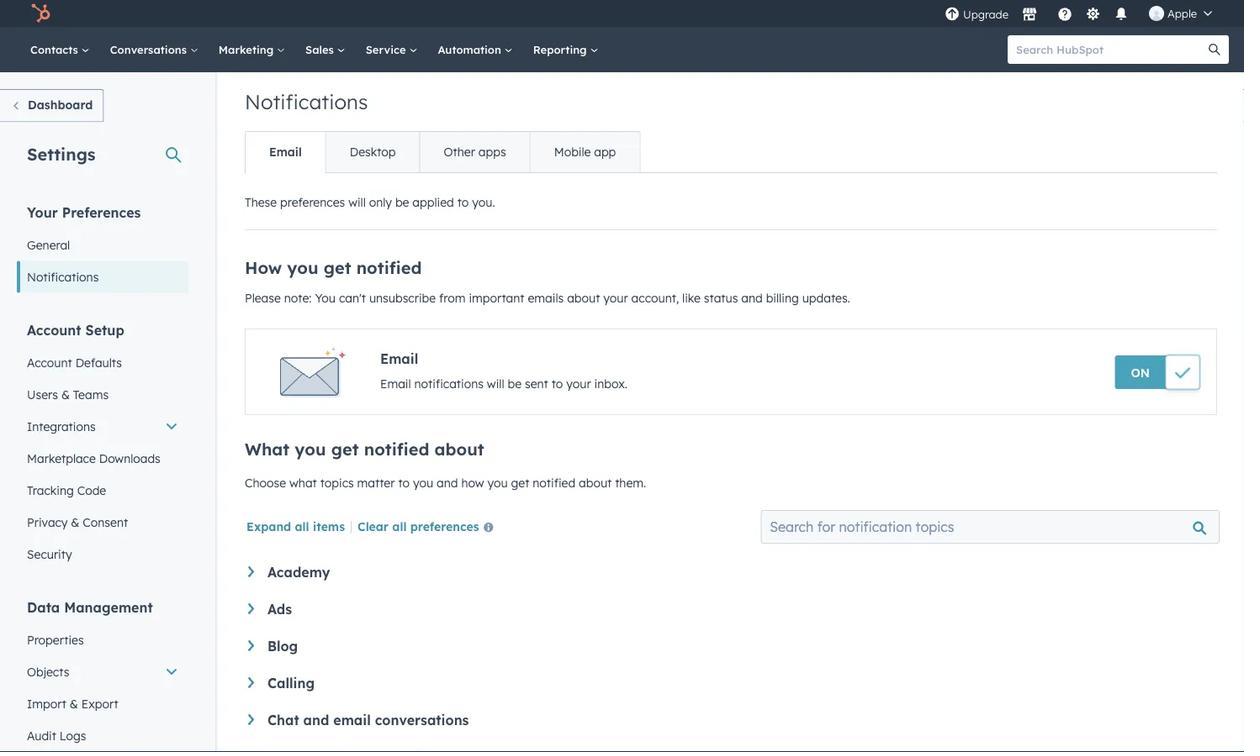 Task type: describe. For each thing, give the bounding box(es) containing it.
can't
[[339, 291, 366, 306]]

expand
[[247, 519, 291, 534]]

inbox.
[[594, 377, 628, 392]]

properties
[[27, 633, 84, 648]]

privacy
[[27, 515, 68, 530]]

apple button
[[1139, 0, 1222, 27]]

settings image
[[1086, 7, 1101, 22]]

caret image for blog
[[248, 641, 254, 652]]

users & teams
[[27, 387, 109, 402]]

only
[[369, 195, 392, 210]]

& for export
[[70, 697, 78, 712]]

security link
[[17, 539, 188, 571]]

general
[[27, 238, 70, 252]]

email notifications will be sent to your inbox.
[[380, 377, 628, 392]]

sales
[[305, 42, 337, 56]]

chat
[[268, 713, 299, 729]]

desktop button
[[325, 132, 419, 172]]

2 vertical spatial email
[[380, 377, 411, 392]]

integrations
[[27, 419, 96, 434]]

these
[[245, 195, 277, 210]]

other apps
[[444, 145, 506, 159]]

consent
[[83, 515, 128, 530]]

data management
[[27, 599, 153, 616]]

what you get notified about
[[245, 439, 484, 460]]

these preferences will only be applied to you.
[[245, 195, 495, 210]]

1 vertical spatial about
[[435, 439, 484, 460]]

you.
[[472, 195, 495, 210]]

clear all preferences button
[[358, 518, 500, 538]]

2 vertical spatial about
[[579, 476, 612, 491]]

you up clear all preferences
[[413, 476, 433, 491]]

like
[[682, 291, 701, 306]]

import & export link
[[17, 689, 188, 721]]

matter
[[357, 476, 395, 491]]

notifications inside your preferences element
[[27, 270, 99, 284]]

marketing
[[219, 42, 277, 56]]

please
[[245, 291, 281, 306]]

marketplaces image
[[1022, 8, 1037, 23]]

contacts
[[30, 42, 81, 56]]

2 vertical spatial to
[[398, 476, 410, 491]]

caret image for academy
[[248, 567, 254, 578]]

sent
[[525, 377, 548, 392]]

from
[[439, 291, 466, 306]]

& for teams
[[61, 387, 70, 402]]

will for only
[[348, 195, 366, 210]]

0 vertical spatial your
[[603, 291, 628, 306]]

you right how
[[487, 476, 508, 491]]

audit logs link
[[17, 721, 188, 753]]

navigation containing email
[[245, 131, 641, 173]]

service
[[366, 42, 409, 56]]

0 vertical spatial to
[[457, 195, 469, 210]]

other apps button
[[419, 132, 530, 172]]

chat and email conversations
[[268, 713, 469, 729]]

account for account defaults
[[27, 355, 72, 370]]

dashboard link
[[0, 89, 104, 122]]

all for clear
[[392, 519, 407, 534]]

privacy & consent
[[27, 515, 128, 530]]

import & export
[[27, 697, 118, 712]]

marketplace downloads
[[27, 451, 161, 466]]

updates.
[[802, 291, 850, 306]]

data
[[27, 599, 60, 616]]

tracking code link
[[17, 475, 188, 507]]

1 vertical spatial and
[[437, 476, 458, 491]]

conversations link
[[100, 27, 208, 72]]

how
[[461, 476, 484, 491]]

marketplace
[[27, 451, 96, 466]]

you up the what
[[295, 439, 326, 460]]

upgrade
[[963, 8, 1009, 21]]

data management element
[[17, 599, 188, 753]]

conversations
[[110, 42, 190, 56]]

downloads
[[99, 451, 161, 466]]

topics
[[320, 476, 354, 491]]

status
[[704, 291, 738, 306]]

caret image for ads
[[248, 604, 254, 615]]

0 vertical spatial preferences
[[280, 195, 345, 210]]

2 vertical spatial notified
[[533, 476, 576, 491]]

calling
[[268, 676, 315, 692]]

help button
[[1051, 0, 1079, 27]]

preferences
[[62, 204, 141, 221]]

hubspot link
[[20, 3, 63, 24]]

dashboard
[[28, 98, 93, 112]]

0 vertical spatial be
[[395, 195, 409, 210]]

caret image for chat and email conversations
[[248, 715, 254, 726]]

reporting
[[533, 42, 590, 56]]

audit
[[27, 729, 56, 744]]

calling button
[[248, 676, 1214, 692]]

2 vertical spatial get
[[511, 476, 529, 491]]

apple
[[1168, 6, 1197, 20]]

will for be
[[487, 377, 504, 392]]

0 horizontal spatial your
[[566, 377, 591, 392]]

1 vertical spatial to
[[552, 377, 563, 392]]

1 horizontal spatial notifications
[[245, 89, 368, 114]]

marketplaces button
[[1012, 0, 1047, 27]]

expand all items button
[[247, 519, 345, 534]]

note:
[[284, 291, 312, 306]]

export
[[81, 697, 118, 712]]

unsubscribe
[[369, 291, 436, 306]]

upgrade image
[[945, 7, 960, 22]]

0 vertical spatial and
[[741, 291, 763, 306]]

academy
[[268, 565, 330, 581]]

what
[[245, 439, 290, 460]]



Task type: vqa. For each thing, say whether or not it's contained in the screenshot.
Code
yes



Task type: locate. For each thing, give the bounding box(es) containing it.
apps
[[479, 145, 506, 159]]

your left account,
[[603, 291, 628, 306]]

privacy & consent link
[[17, 507, 188, 539]]

import
[[27, 697, 66, 712]]

automation
[[438, 42, 505, 56]]

notifications link
[[17, 261, 188, 293]]

integrations button
[[17, 411, 188, 443]]

get up you
[[324, 257, 351, 278]]

2 caret image from the top
[[248, 678, 254, 689]]

users
[[27, 387, 58, 402]]

0 vertical spatial notifications
[[245, 89, 368, 114]]

email button
[[246, 132, 325, 172]]

get for notifications
[[324, 257, 351, 278]]

notified left them.
[[533, 476, 576, 491]]

your left 'inbox.' in the bottom of the page
[[566, 377, 591, 392]]

caret image inside the 'chat and email conversations' dropdown button
[[248, 715, 254, 726]]

you up the note:
[[287, 257, 318, 278]]

choose what topics matter to you and how you get notified about them.
[[245, 476, 646, 491]]

about right 'emails'
[[567, 291, 600, 306]]

1 account from the top
[[27, 322, 81, 339]]

caret image for calling
[[248, 678, 254, 689]]

and right "chat"
[[303, 713, 329, 729]]

on
[[1131, 366, 1150, 380]]

0 vertical spatial about
[[567, 291, 600, 306]]

0 vertical spatial &
[[61, 387, 70, 402]]

get
[[324, 257, 351, 278], [331, 439, 359, 460], [511, 476, 529, 491]]

notified for how you get notified
[[364, 439, 429, 460]]

0 horizontal spatial to
[[398, 476, 410, 491]]

account up "users"
[[27, 355, 72, 370]]

defaults
[[75, 355, 122, 370]]

account up account defaults
[[27, 322, 81, 339]]

1 vertical spatial email
[[380, 351, 418, 368]]

notifications
[[245, 89, 368, 114], [27, 270, 99, 284]]

caret image inside calling dropdown button
[[248, 678, 254, 689]]

properties link
[[17, 625, 188, 657]]

account
[[27, 322, 81, 339], [27, 355, 72, 370]]

preferences down choose what topics matter to you and how you get notified about them.
[[410, 519, 479, 534]]

hubspot image
[[30, 3, 50, 24]]

1 vertical spatial account
[[27, 355, 72, 370]]

notified up matter
[[364, 439, 429, 460]]

code
[[77, 483, 106, 498]]

1 vertical spatial be
[[508, 377, 522, 392]]

1 caret image from the top
[[248, 567, 254, 578]]

objects button
[[17, 657, 188, 689]]

1 vertical spatial caret image
[[248, 678, 254, 689]]

caret image left ads
[[248, 604, 254, 615]]

search image
[[1209, 44, 1221, 56]]

& inside the data management element
[[70, 697, 78, 712]]

email left notifications on the left of page
[[380, 377, 411, 392]]

2 vertical spatial and
[[303, 713, 329, 729]]

1 all from the left
[[295, 519, 309, 534]]

how you get notified
[[245, 257, 422, 278]]

2 vertical spatial caret image
[[248, 715, 254, 726]]

be
[[395, 195, 409, 210], [508, 377, 522, 392]]

caret image
[[248, 567, 254, 578], [248, 678, 254, 689]]

email inside button
[[269, 145, 302, 159]]

notified for notifications
[[356, 257, 422, 278]]

0 horizontal spatial notifications
[[27, 270, 99, 284]]

your preferences
[[27, 204, 141, 221]]

blog button
[[248, 639, 1214, 655]]

conversations
[[375, 713, 469, 729]]

2 horizontal spatial and
[[741, 291, 763, 306]]

expand all items
[[247, 519, 345, 534]]

1 vertical spatial &
[[71, 515, 79, 530]]

0 horizontal spatial and
[[303, 713, 329, 729]]

3 caret image from the top
[[248, 715, 254, 726]]

1 horizontal spatial and
[[437, 476, 458, 491]]

will
[[348, 195, 366, 210], [487, 377, 504, 392]]

automation link
[[428, 27, 523, 72]]

marketing link
[[208, 27, 295, 72]]

will left sent
[[487, 377, 504, 392]]

about
[[567, 291, 600, 306], [435, 439, 484, 460], [579, 476, 612, 491]]

get right how
[[511, 476, 529, 491]]

account setup element
[[17, 321, 188, 571]]

1 horizontal spatial will
[[487, 377, 504, 392]]

notifications button
[[1107, 0, 1136, 27]]

& for consent
[[71, 515, 79, 530]]

tracking
[[27, 483, 74, 498]]

1 vertical spatial get
[[331, 439, 359, 460]]

2 all from the left
[[392, 519, 407, 534]]

be left sent
[[508, 377, 522, 392]]

clear
[[358, 519, 389, 534]]

important
[[469, 291, 525, 306]]

get up topics
[[331, 439, 359, 460]]

caret image left calling
[[248, 678, 254, 689]]

2 account from the top
[[27, 355, 72, 370]]

email
[[269, 145, 302, 159], [380, 351, 418, 368], [380, 377, 411, 392]]

2 horizontal spatial to
[[552, 377, 563, 392]]

choose
[[245, 476, 286, 491]]

app
[[594, 145, 616, 159]]

1 vertical spatial will
[[487, 377, 504, 392]]

1 caret image from the top
[[248, 604, 254, 615]]

0 vertical spatial get
[[324, 257, 351, 278]]

1 vertical spatial preferences
[[410, 519, 479, 534]]

all for expand
[[295, 519, 309, 534]]

applied
[[413, 195, 454, 210]]

tracking code
[[27, 483, 106, 498]]

will left only at the top of the page
[[348, 195, 366, 210]]

notifications down sales
[[245, 89, 368, 114]]

your preferences element
[[17, 203, 188, 293]]

notified up unsubscribe
[[356, 257, 422, 278]]

chat and email conversations button
[[248, 713, 1214, 729]]

users & teams link
[[17, 379, 188, 411]]

marketplace downloads link
[[17, 443, 188, 475]]

please note: you can't unsubscribe from important emails about your account, like status and billing updates.
[[245, 291, 850, 306]]

all inside button
[[392, 519, 407, 534]]

your
[[27, 204, 58, 221]]

you
[[315, 291, 336, 306]]

2 vertical spatial &
[[70, 697, 78, 712]]

caret image inside ads dropdown button
[[248, 604, 254, 615]]

0 vertical spatial caret image
[[248, 567, 254, 578]]

0 horizontal spatial will
[[348, 195, 366, 210]]

navigation
[[245, 131, 641, 173]]

about left them.
[[579, 476, 612, 491]]

2 caret image from the top
[[248, 641, 254, 652]]

sales link
[[295, 27, 356, 72]]

account setup
[[27, 322, 124, 339]]

and left how
[[437, 476, 458, 491]]

0 vertical spatial email
[[269, 145, 302, 159]]

caret image left blog
[[248, 641, 254, 652]]

email
[[333, 713, 371, 729]]

email up notifications on the left of page
[[380, 351, 418, 368]]

1 horizontal spatial to
[[457, 195, 469, 210]]

contacts link
[[20, 27, 100, 72]]

search button
[[1201, 35, 1229, 64]]

& right the privacy
[[71, 515, 79, 530]]

be right only at the top of the page
[[395, 195, 409, 210]]

0 vertical spatial notified
[[356, 257, 422, 278]]

get for how you get notified
[[331, 439, 359, 460]]

menu containing apple
[[943, 0, 1224, 27]]

general link
[[17, 229, 188, 261]]

notifications
[[414, 377, 484, 392]]

account defaults
[[27, 355, 122, 370]]

1 horizontal spatial all
[[392, 519, 407, 534]]

to
[[457, 195, 469, 210], [552, 377, 563, 392], [398, 476, 410, 491]]

mobile app
[[554, 145, 616, 159]]

how
[[245, 257, 282, 278]]

1 vertical spatial your
[[566, 377, 591, 392]]

settings link
[[1083, 5, 1104, 22]]

teams
[[73, 387, 109, 402]]

0 vertical spatial will
[[348, 195, 366, 210]]

blog
[[268, 639, 298, 655]]

&
[[61, 387, 70, 402], [71, 515, 79, 530], [70, 697, 78, 712]]

security
[[27, 547, 72, 562]]

1 horizontal spatial preferences
[[410, 519, 479, 534]]

Search HubSpot search field
[[1008, 35, 1214, 64]]

to right sent
[[552, 377, 563, 392]]

caret image inside academy dropdown button
[[248, 567, 254, 578]]

1 horizontal spatial your
[[603, 291, 628, 306]]

to right matter
[[398, 476, 410, 491]]

preferences
[[280, 195, 345, 210], [410, 519, 479, 534]]

caret image left "chat"
[[248, 715, 254, 726]]

0 horizontal spatial preferences
[[280, 195, 345, 210]]

management
[[64, 599, 153, 616]]

desktop
[[350, 145, 396, 159]]

1 vertical spatial notified
[[364, 439, 429, 460]]

audit logs
[[27, 729, 86, 744]]

apple lee image
[[1149, 6, 1164, 21]]

Search for notification topics search field
[[761, 511, 1220, 544]]

email up these
[[269, 145, 302, 159]]

caret image
[[248, 604, 254, 615], [248, 641, 254, 652], [248, 715, 254, 726]]

preferences right these
[[280, 195, 345, 210]]

all right clear on the left
[[392, 519, 407, 534]]

0 horizontal spatial be
[[395, 195, 409, 210]]

& left export
[[70, 697, 78, 712]]

items
[[313, 519, 345, 534]]

& right "users"
[[61, 387, 70, 402]]

academy button
[[248, 565, 1214, 581]]

all left items at the bottom left of page
[[295, 519, 309, 534]]

reporting link
[[523, 27, 609, 72]]

settings
[[27, 143, 96, 164]]

1 vertical spatial notifications
[[27, 270, 99, 284]]

your
[[603, 291, 628, 306], [566, 377, 591, 392]]

mobile
[[554, 145, 591, 159]]

0 horizontal spatial all
[[295, 519, 309, 534]]

and left billing
[[741, 291, 763, 306]]

setup
[[85, 322, 124, 339]]

0 vertical spatial caret image
[[248, 604, 254, 615]]

1 vertical spatial caret image
[[248, 641, 254, 652]]

0 vertical spatial account
[[27, 322, 81, 339]]

caret image left academy
[[248, 567, 254, 578]]

about up how
[[435, 439, 484, 460]]

to left you. on the left top of page
[[457, 195, 469, 210]]

preferences inside button
[[410, 519, 479, 534]]

caret image inside 'blog' dropdown button
[[248, 641, 254, 652]]

1 horizontal spatial be
[[508, 377, 522, 392]]

notifications image
[[1114, 8, 1129, 23]]

help image
[[1058, 8, 1073, 23]]

account for account setup
[[27, 322, 81, 339]]

notifications down general at the left top
[[27, 270, 99, 284]]

menu
[[943, 0, 1224, 27]]



